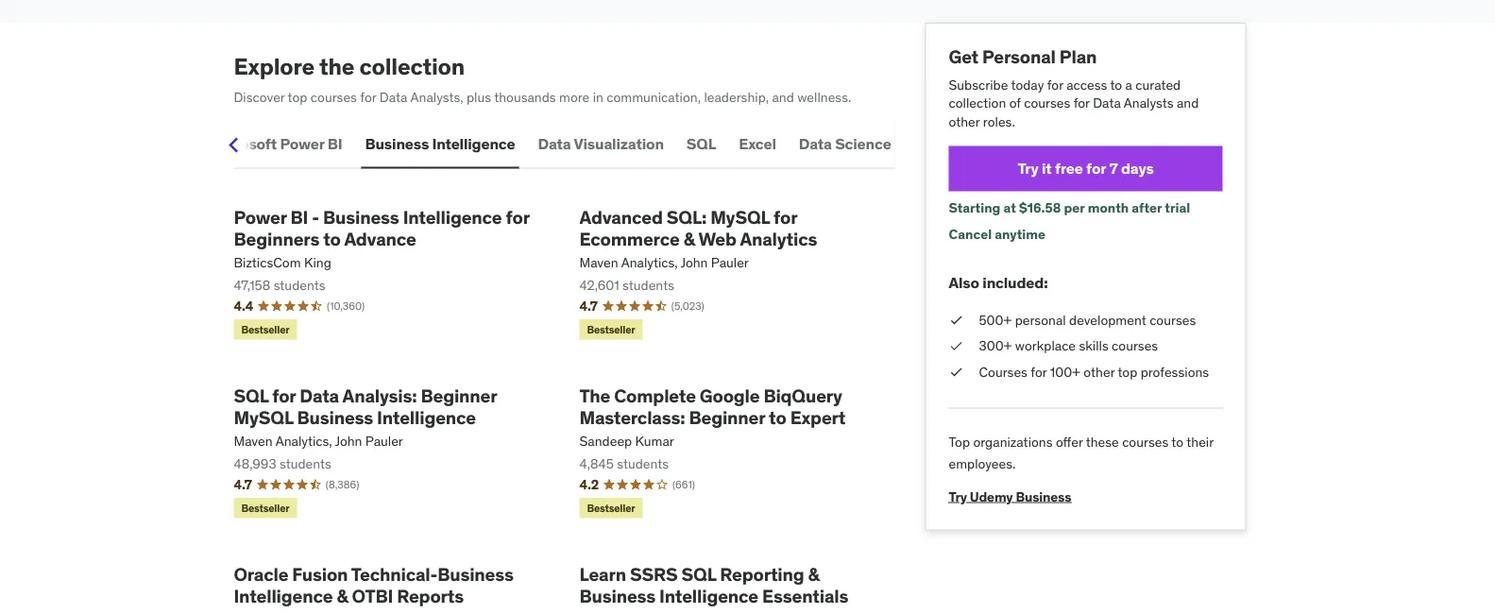 Task type: describe. For each thing, give the bounding box(es) containing it.
professions
[[1141, 363, 1210, 380]]

advanced sql: mysql for ecommerce & web analytics link
[[580, 206, 895, 250]]

for inside 'explore the collection discover top courses for data analysts, plus thousands more in communication, leadership, and wellness.'
[[360, 88, 376, 105]]

data inside 'explore the collection discover top courses for data analysts, plus thousands more in communication, leadership, and wellness.'
[[380, 88, 408, 105]]

personal
[[983, 45, 1056, 68]]

reports
[[397, 584, 464, 607]]

analysis:
[[343, 384, 417, 407]]

analytics
[[740, 227, 818, 250]]

advance
[[344, 227, 416, 250]]

data inside sql for data analysis: beginner mysql business intelligence maven analytics, john pauler 48,993 students
[[300, 384, 339, 407]]

data visualization button
[[534, 121, 668, 167]]

bestseller for power bi - business intelligence for beginners to advance
[[241, 323, 290, 336]]

& inside learn ssrs sql reporting & business intelligence essentials
[[808, 563, 820, 585]]

courses
[[979, 363, 1028, 380]]

661 reviews element
[[673, 477, 695, 492]]

of
[[1010, 94, 1021, 111]]

pauler for intelligence
[[366, 432, 403, 449]]

try it free for 7 days
[[1018, 159, 1154, 178]]

for left '100+' on the right bottom
[[1031, 363, 1047, 380]]

maven for sql for data analysis: beginner mysql business intelligence
[[234, 432, 273, 449]]

for inside power bi - business intelligence for beginners to advance bizticscom king 47,158 students
[[506, 206, 530, 228]]

for inside advanced sql: mysql for ecommerce & web analytics maven analytics, john pauler 42,601 students
[[774, 206, 798, 228]]

sql button
[[683, 121, 720, 167]]

ssrs
[[630, 563, 678, 585]]

previous image
[[219, 130, 249, 160]]

courses inside get personal plan subscribe today for access to a curated collection of courses for data analysts and other roles.
[[1024, 94, 1071, 111]]

organizations
[[974, 434, 1053, 451]]

to inside the complete google biqquery masterclass: beginner to expert sandeep kumar 4,845 students
[[769, 406, 787, 428]]

intelligence inside learn ssrs sql reporting & business intelligence essentials
[[660, 584, 759, 607]]

try for try it free for 7 days
[[1018, 159, 1039, 178]]

offer
[[1056, 434, 1083, 451]]

students inside sql for data analysis: beginner mysql business intelligence maven analytics, john pauler 48,993 students
[[280, 455, 332, 472]]

48,993
[[234, 455, 276, 472]]

essentials
[[763, 584, 849, 607]]

the
[[319, 52, 355, 80]]

communication,
[[607, 88, 701, 105]]

top for collection
[[288, 88, 308, 105]]

47,158
[[234, 276, 270, 293]]

discover
[[234, 88, 285, 105]]

data science button
[[795, 121, 895, 167]]

to inside get personal plan subscribe today for access to a curated collection of courses for data analysts and other roles.
[[1111, 76, 1123, 93]]

-
[[312, 206, 319, 228]]

business intelligence button
[[361, 121, 519, 167]]

access
[[1067, 76, 1108, 93]]

get personal plan subscribe today for access to a curated collection of courses for data analysts and other roles.
[[949, 45, 1199, 130]]

to inside top organizations offer these courses to their employees.
[[1172, 434, 1184, 451]]

power inside power bi - business intelligence for beginners to advance bizticscom king 47,158 students
[[234, 206, 287, 228]]

power inside "microsoft power bi" button
[[280, 134, 325, 154]]

at
[[1004, 199, 1017, 216]]

beginner inside sql for data analysis: beginner mysql business intelligence maven analytics, john pauler 48,993 students
[[421, 384, 497, 407]]

it
[[1042, 159, 1052, 178]]

bestseller for sql for data analysis: beginner mysql business intelligence
[[241, 501, 290, 515]]

beginners
[[234, 227, 320, 250]]

(10,360)
[[327, 299, 365, 312]]

300+ workplace skills courses
[[979, 337, 1159, 354]]

expert
[[791, 406, 846, 428]]

microsoft
[[209, 134, 277, 154]]

students inside power bi - business intelligence for beginners to advance bizticscom king 47,158 students
[[274, 276, 326, 293]]

per
[[1064, 199, 1085, 216]]

starting at $16.58 per month after trial cancel anytime
[[949, 199, 1191, 243]]

learn ssrs sql reporting & business intelligence essentials
[[580, 563, 849, 607]]

more
[[559, 88, 590, 105]]

100+
[[1051, 363, 1081, 380]]

collection inside 'explore the collection discover top courses for data analysts, plus thousands more in communication, leadership, and wellness.'
[[360, 52, 465, 80]]

excel
[[739, 134, 776, 154]]

masterclass:
[[580, 406, 685, 428]]

for down access
[[1074, 94, 1090, 111]]

sql for data analysis: beginner mysql business intelligence maven analytics, john pauler 48,993 students
[[234, 384, 497, 472]]

learn ssrs sql reporting & business intelligence essentials link
[[580, 563, 895, 607]]

udemy
[[970, 488, 1013, 505]]

for right today at the top right of page
[[1048, 76, 1064, 93]]

1 horizontal spatial other
[[1084, 363, 1115, 380]]

42,601
[[580, 276, 620, 293]]

and inside 'explore the collection discover top courses for data analysts, plus thousands more in communication, leadership, and wellness.'
[[772, 88, 795, 105]]

for inside sql for data analysis: beginner mysql business intelligence maven analytics, john pauler 48,993 students
[[272, 384, 296, 407]]

try udemy business link
[[949, 474, 1072, 505]]

anytime
[[995, 226, 1046, 243]]

bi inside power bi - business intelligence for beginners to advance bizticscom king 47,158 students
[[291, 206, 308, 228]]

intelligence inside oracle fusion technical-business intelligence & otbi reports
[[234, 584, 333, 607]]

thousands
[[494, 88, 556, 105]]

microsoft power bi
[[209, 134, 343, 154]]

business inside 'button'
[[365, 134, 429, 154]]

students inside advanced sql: mysql for ecommerce & web analytics maven analytics, john pauler 42,601 students
[[623, 276, 675, 293]]

a
[[1126, 76, 1133, 93]]

google
[[700, 384, 760, 407]]

4.4
[[234, 297, 253, 314]]

beginner inside the complete google biqquery masterclass: beginner to expert sandeep kumar 4,845 students
[[689, 406, 765, 428]]

roles.
[[984, 113, 1016, 130]]

sql:
[[667, 206, 707, 228]]

data inside get personal plan subscribe today for access to a curated collection of courses for data analysts and other roles.
[[1093, 94, 1121, 111]]

reporting
[[720, 563, 805, 585]]

oracle
[[234, 563, 289, 585]]

pauler for analytics
[[711, 254, 749, 271]]

for left 7
[[1087, 159, 1107, 178]]

sql for sql for data analysis: beginner mysql business intelligence maven analytics, john pauler 48,993 students
[[234, 384, 269, 407]]

personal
[[1015, 311, 1066, 328]]

maven for advanced sql: mysql for ecommerce & web analytics
[[580, 254, 619, 271]]

business inside oracle fusion technical-business intelligence & otbi reports
[[438, 563, 514, 585]]

courses down development
[[1112, 337, 1159, 354]]

power bi - business intelligence for beginners to advance bizticscom king 47,158 students
[[234, 206, 530, 293]]

intelligence inside 'button'
[[432, 134, 515, 154]]

4.2
[[580, 476, 599, 493]]

data inside button
[[538, 134, 571, 154]]

business inside sql for data analysis: beginner mysql business intelligence maven analytics, john pauler 48,993 students
[[297, 406, 373, 428]]

workplace
[[1016, 337, 1076, 354]]

kumar
[[636, 432, 675, 449]]

microsoft power bi button
[[205, 121, 346, 167]]

top for 100+
[[1118, 363, 1138, 380]]

courses inside top organizations offer these courses to their employees.
[[1123, 434, 1169, 451]]

data inside button
[[799, 134, 832, 154]]



Task type: vqa. For each thing, say whether or not it's contained in the screenshot.
$12.99
no



Task type: locate. For each thing, give the bounding box(es) containing it.
bestseller for the complete google biqquery masterclass: beginner to expert
[[587, 501, 635, 515]]

analytics, for mysql
[[276, 432, 332, 449]]

complete
[[614, 384, 696, 407]]

bestseller down 4.2
[[587, 501, 635, 515]]

the
[[580, 384, 611, 407]]

john down web at left
[[681, 254, 708, 271]]

biqquery
[[764, 384, 843, 407]]

john inside advanced sql: mysql for ecommerce & web analytics maven analytics, john pauler 42,601 students
[[681, 254, 708, 271]]

1 vertical spatial pauler
[[366, 432, 403, 449]]

0 horizontal spatial &
[[337, 584, 348, 607]]

bestseller down 42,601
[[587, 323, 635, 336]]

otbi
[[352, 584, 393, 607]]

1 horizontal spatial beginner
[[689, 406, 765, 428]]

oracle fusion technical-business intelligence & otbi reports
[[234, 563, 514, 607]]

sql inside button
[[687, 134, 716, 154]]

0 vertical spatial 4.7
[[580, 297, 598, 314]]

& left web at left
[[684, 227, 695, 250]]

0 vertical spatial try
[[1018, 159, 1039, 178]]

1 horizontal spatial &
[[684, 227, 695, 250]]

sql for sql
[[687, 134, 716, 154]]

1 horizontal spatial try
[[1018, 159, 1039, 178]]

and down curated
[[1177, 94, 1199, 111]]

analytics, inside sql for data analysis: beginner mysql business intelligence maven analytics, john pauler 48,993 students
[[276, 432, 332, 449]]

0 horizontal spatial analytics,
[[276, 432, 332, 449]]

0 vertical spatial power
[[280, 134, 325, 154]]

courses up professions
[[1150, 311, 1196, 328]]

collection
[[360, 52, 465, 80], [949, 94, 1007, 111]]

bestseller for advanced sql: mysql for ecommerce & web analytics
[[587, 323, 635, 336]]

for up 48,993
[[272, 384, 296, 407]]

business intelligence
[[365, 134, 515, 154]]

to left their
[[1172, 434, 1184, 451]]

8386 reviews element
[[326, 477, 359, 492]]

other down skills
[[1084, 363, 1115, 380]]

bi down the
[[328, 134, 343, 154]]

data science
[[799, 134, 892, 154]]

business inside power bi - business intelligence for beginners to advance bizticscom king 47,158 students
[[323, 206, 399, 228]]

john for business
[[335, 432, 362, 449]]

courses down today at the top right of page
[[1024, 94, 1071, 111]]

sql right ssrs at bottom
[[682, 563, 717, 585]]

students up (8,386) at the left
[[280, 455, 332, 472]]

days
[[1122, 159, 1154, 178]]

explore the collection discover top courses for data analysts, plus thousands more in communication, leadership, and wellness.
[[234, 52, 852, 105]]

science
[[835, 134, 892, 154]]

pauler inside sql for data analysis: beginner mysql business intelligence maven analytics, john pauler 48,993 students
[[366, 432, 403, 449]]

starting
[[949, 199, 1001, 216]]

to right -
[[323, 227, 341, 250]]

get
[[949, 45, 979, 68]]

bi inside button
[[328, 134, 343, 154]]

0 horizontal spatial bi
[[291, 206, 308, 228]]

1 vertical spatial sql
[[234, 384, 269, 407]]

$16.58
[[1020, 199, 1062, 216]]

& right reporting on the bottom of the page
[[808, 563, 820, 585]]

data
[[380, 88, 408, 105], [1093, 94, 1121, 111], [538, 134, 571, 154], [799, 134, 832, 154], [300, 384, 339, 407]]

0 vertical spatial mysql
[[711, 206, 770, 228]]

1 vertical spatial power
[[234, 206, 287, 228]]

plan
[[1060, 45, 1097, 68]]

data left science
[[799, 134, 832, 154]]

web
[[699, 227, 737, 250]]

0 horizontal spatial maven
[[234, 432, 273, 449]]

& inside advanced sql: mysql for ecommerce & web analytics maven analytics, john pauler 42,601 students
[[684, 227, 695, 250]]

and left wellness.
[[772, 88, 795, 105]]

1 vertical spatial analytics,
[[276, 432, 332, 449]]

1 vertical spatial bi
[[291, 206, 308, 228]]

top organizations offer these courses to their employees.
[[949, 434, 1214, 472]]

john for web
[[681, 254, 708, 271]]

maven inside sql for data analysis: beginner mysql business intelligence maven analytics, john pauler 48,993 students
[[234, 432, 273, 449]]

included:
[[983, 273, 1048, 292]]

sandeep
[[580, 432, 632, 449]]

analytics, down ecommerce
[[621, 254, 678, 271]]

1 horizontal spatial analytics,
[[621, 254, 678, 271]]

curated
[[1136, 76, 1181, 93]]

& for for
[[684, 227, 695, 250]]

analytics, inside advanced sql: mysql for ecommerce & web analytics maven analytics, john pauler 42,601 students
[[621, 254, 678, 271]]

xsmall image down also
[[949, 311, 964, 329]]

pauler
[[711, 254, 749, 271], [366, 432, 403, 449]]

students down king
[[274, 276, 326, 293]]

collection down 'subscribe'
[[949, 94, 1007, 111]]

trial
[[1165, 199, 1191, 216]]

collection up analysts,
[[360, 52, 465, 80]]

4.7 down 48,993
[[234, 476, 252, 493]]

analytics, up 48,993
[[276, 432, 332, 449]]

in
[[593, 88, 604, 105]]

2 vertical spatial xsmall image
[[949, 363, 964, 382]]

analytics, for &
[[621, 254, 678, 271]]

sql for data analysis: beginner mysql business intelligence link
[[234, 384, 549, 428]]

4.7 down 42,601
[[580, 297, 598, 314]]

skills
[[1079, 337, 1109, 354]]

plus
[[467, 88, 491, 105]]

1 horizontal spatial top
[[1118, 363, 1138, 380]]

xsmall image left courses
[[949, 363, 964, 382]]

development
[[1070, 311, 1147, 328]]

these
[[1086, 434, 1120, 451]]

0 vertical spatial collection
[[360, 52, 465, 80]]

top
[[949, 434, 970, 451]]

free
[[1055, 159, 1084, 178]]

xsmall image for courses
[[949, 363, 964, 382]]

0 vertical spatial john
[[681, 254, 708, 271]]

students down 'kumar' at the bottom of page
[[617, 455, 669, 472]]

0 vertical spatial top
[[288, 88, 308, 105]]

courses right "these"
[[1123, 434, 1169, 451]]

students
[[274, 276, 326, 293], [623, 276, 675, 293], [280, 455, 332, 472], [617, 455, 669, 472]]

the complete google biqquery masterclass: beginner to expert sandeep kumar 4,845 students
[[580, 384, 846, 472]]

learn
[[580, 563, 626, 585]]

other inside get personal plan subscribe today for access to a curated collection of courses for data analysts and other roles.
[[949, 113, 980, 130]]

bestseller down 48,993
[[241, 501, 290, 515]]

1 horizontal spatial mysql
[[711, 206, 770, 228]]

top left professions
[[1118, 363, 1138, 380]]

to left the a at the top right of page
[[1111, 76, 1123, 93]]

1 vertical spatial xsmall image
[[949, 337, 964, 355]]

0 horizontal spatial other
[[949, 113, 980, 130]]

0 horizontal spatial and
[[772, 88, 795, 105]]

maven up 48,993
[[234, 432, 273, 449]]

7
[[1110, 159, 1118, 178]]

0 horizontal spatial 4.7
[[234, 476, 252, 493]]

business
[[365, 134, 429, 154], [323, 206, 399, 228], [297, 406, 373, 428], [1016, 488, 1072, 505], [438, 563, 514, 585], [580, 584, 656, 607]]

today
[[1012, 76, 1044, 93]]

analytics,
[[621, 254, 678, 271], [276, 432, 332, 449]]

cancel
[[949, 226, 992, 243]]

top inside 'explore the collection discover top courses for data analysts, plus thousands more in communication, leadership, and wellness.'
[[288, 88, 308, 105]]

1 horizontal spatial 4.7
[[580, 297, 598, 314]]

fusion
[[292, 563, 348, 585]]

after
[[1132, 199, 1162, 216]]

and inside get personal plan subscribe today for access to a curated collection of courses for data analysts and other roles.
[[1177, 94, 1199, 111]]

1 vertical spatial try
[[949, 488, 968, 505]]

other left roles.
[[949, 113, 980, 130]]

maven
[[580, 254, 619, 271], [234, 432, 273, 449]]

2 vertical spatial sql
[[682, 563, 717, 585]]

business inside learn ssrs sql reporting & business intelligence essentials
[[580, 584, 656, 607]]

courses inside 'explore the collection discover top courses for data analysts, plus thousands more in communication, leadership, and wellness.'
[[311, 88, 357, 105]]

0 horizontal spatial top
[[288, 88, 308, 105]]

try udemy business
[[949, 488, 1072, 505]]

employees.
[[949, 455, 1016, 472]]

also
[[949, 273, 980, 292]]

& left otbi
[[337, 584, 348, 607]]

& for business
[[337, 584, 348, 607]]

the complete google biqquery masterclass: beginner to expert link
[[580, 384, 895, 428]]

1 horizontal spatial maven
[[580, 254, 619, 271]]

for left analysts,
[[360, 88, 376, 105]]

1 vertical spatial john
[[335, 432, 362, 449]]

other
[[949, 113, 980, 130], [1084, 363, 1115, 380]]

intelligence inside power bi - business intelligence for beginners to advance bizticscom king 47,158 students
[[403, 206, 502, 228]]

bizticscom
[[234, 254, 301, 271]]

pauler inside advanced sql: mysql for ecommerce & web analytics maven analytics, john pauler 42,601 students
[[711, 254, 749, 271]]

mysql inside sql for data analysis: beginner mysql business intelligence maven analytics, john pauler 48,993 students
[[234, 406, 293, 428]]

1 horizontal spatial john
[[681, 254, 708, 271]]

mysql right sql:
[[711, 206, 770, 228]]

4.7 for sql for data analysis: beginner mysql business intelligence
[[234, 476, 252, 493]]

to
[[1111, 76, 1123, 93], [323, 227, 341, 250], [769, 406, 787, 428], [1172, 434, 1184, 451]]

2 xsmall image from the top
[[949, 337, 964, 355]]

maven up 42,601
[[580, 254, 619, 271]]

maven inside advanced sql: mysql for ecommerce & web analytics maven analytics, john pauler 42,601 students
[[580, 254, 619, 271]]

visualization
[[574, 134, 664, 154]]

data left analysis:
[[300, 384, 339, 407]]

mysql inside advanced sql: mysql for ecommerce & web analytics maven analytics, john pauler 42,601 students
[[711, 206, 770, 228]]

try for try udemy business
[[949, 488, 968, 505]]

pauler down sql for data analysis: beginner mysql business intelligence link
[[366, 432, 403, 449]]

wellness.
[[798, 88, 852, 105]]

mysql up 48,993
[[234, 406, 293, 428]]

for down the tab navigation element
[[506, 206, 530, 228]]

data visualization
[[538, 134, 664, 154]]

bi
[[328, 134, 343, 154], [291, 206, 308, 228]]

1 horizontal spatial pauler
[[711, 254, 749, 271]]

students inside the complete google biqquery masterclass: beginner to expert sandeep kumar 4,845 students
[[617, 455, 669, 472]]

sql up 48,993
[[234, 384, 269, 407]]

data left analysts,
[[380, 88, 408, 105]]

bestseller down 4.4
[[241, 323, 290, 336]]

1 vertical spatial other
[[1084, 363, 1115, 380]]

3 xsmall image from the top
[[949, 363, 964, 382]]

courses down the
[[311, 88, 357, 105]]

4.7 for advanced sql: mysql for ecommerce & web analytics
[[580, 297, 598, 314]]

leadership,
[[704, 88, 769, 105]]

0 vertical spatial other
[[949, 113, 980, 130]]

sql
[[687, 134, 716, 154], [234, 384, 269, 407], [682, 563, 717, 585]]

beginner
[[421, 384, 497, 407], [689, 406, 765, 428]]

analysts
[[1124, 94, 1174, 111]]

xsmall image for 300+
[[949, 337, 964, 355]]

courses for 100+ other top professions
[[979, 363, 1210, 380]]

to inside power bi - business intelligence for beginners to advance bizticscom king 47,158 students
[[323, 227, 341, 250]]

collection inside get personal plan subscribe today for access to a curated collection of courses for data analysts and other roles.
[[949, 94, 1007, 111]]

power up bizticscom on the left of page
[[234, 206, 287, 228]]

pauler down web at left
[[711, 254, 749, 271]]

1 vertical spatial mysql
[[234, 406, 293, 428]]

10360 reviews element
[[327, 299, 365, 313]]

tab navigation element
[[205, 121, 895, 169]]

power bi - business intelligence for beginners to advance link
[[234, 206, 549, 250]]

also included:
[[949, 273, 1048, 292]]

300+
[[979, 337, 1012, 354]]

0 horizontal spatial beginner
[[421, 384, 497, 407]]

king
[[304, 254, 331, 271]]

0 horizontal spatial try
[[949, 488, 968, 505]]

(8,386)
[[326, 478, 359, 491]]

1 xsmall image from the top
[[949, 311, 964, 329]]

john up (8,386) at the left
[[335, 432, 362, 449]]

sql inside sql for data analysis: beginner mysql business intelligence maven analytics, john pauler 48,993 students
[[234, 384, 269, 407]]

1 vertical spatial collection
[[949, 94, 1007, 111]]

xsmall image for 500+
[[949, 311, 964, 329]]

1 vertical spatial 4.7
[[234, 476, 252, 493]]

0 horizontal spatial john
[[335, 432, 362, 449]]

month
[[1088, 199, 1129, 216]]

top right discover
[[288, 88, 308, 105]]

& inside oracle fusion technical-business intelligence & otbi reports
[[337, 584, 348, 607]]

data down access
[[1093, 94, 1121, 111]]

power right microsoft
[[280, 134, 325, 154]]

0 horizontal spatial pauler
[[366, 432, 403, 449]]

to left expert
[[769, 406, 787, 428]]

2 horizontal spatial &
[[808, 563, 820, 585]]

try left it
[[1018, 159, 1039, 178]]

0 vertical spatial pauler
[[711, 254, 749, 271]]

0 vertical spatial bi
[[328, 134, 343, 154]]

1 vertical spatial top
[[1118, 363, 1138, 380]]

1 vertical spatial maven
[[234, 432, 273, 449]]

sql left excel in the top of the page
[[687, 134, 716, 154]]

students up (5,023)
[[623, 276, 675, 293]]

0 vertical spatial analytics,
[[621, 254, 678, 271]]

0 horizontal spatial mysql
[[234, 406, 293, 428]]

try left udemy
[[949, 488, 968, 505]]

data down "more"
[[538, 134, 571, 154]]

sql inside learn ssrs sql reporting & business intelligence essentials
[[682, 563, 717, 585]]

4,845
[[580, 455, 614, 472]]

5023 reviews element
[[672, 299, 705, 313]]

(5,023)
[[672, 299, 705, 312]]

1 horizontal spatial collection
[[949, 94, 1007, 111]]

0 horizontal spatial collection
[[360, 52, 465, 80]]

xsmall image left 300+
[[949, 337, 964, 355]]

intelligence inside sql for data analysis: beginner mysql business intelligence maven analytics, john pauler 48,993 students
[[377, 406, 476, 428]]

xsmall image
[[949, 311, 964, 329], [949, 337, 964, 355], [949, 363, 964, 382]]

0 vertical spatial xsmall image
[[949, 311, 964, 329]]

500+ personal development courses
[[979, 311, 1196, 328]]

john inside sql for data analysis: beginner mysql business intelligence maven analytics, john pauler 48,993 students
[[335, 432, 362, 449]]

bi left -
[[291, 206, 308, 228]]

0 vertical spatial maven
[[580, 254, 619, 271]]

and
[[772, 88, 795, 105], [1177, 94, 1199, 111]]

intelligence
[[432, 134, 515, 154], [403, 206, 502, 228], [377, 406, 476, 428], [234, 584, 333, 607], [660, 584, 759, 607]]

for right web at left
[[774, 206, 798, 228]]

subscribe
[[949, 76, 1009, 93]]

1 horizontal spatial and
[[1177, 94, 1199, 111]]

0 vertical spatial sql
[[687, 134, 716, 154]]

1 horizontal spatial bi
[[328, 134, 343, 154]]



